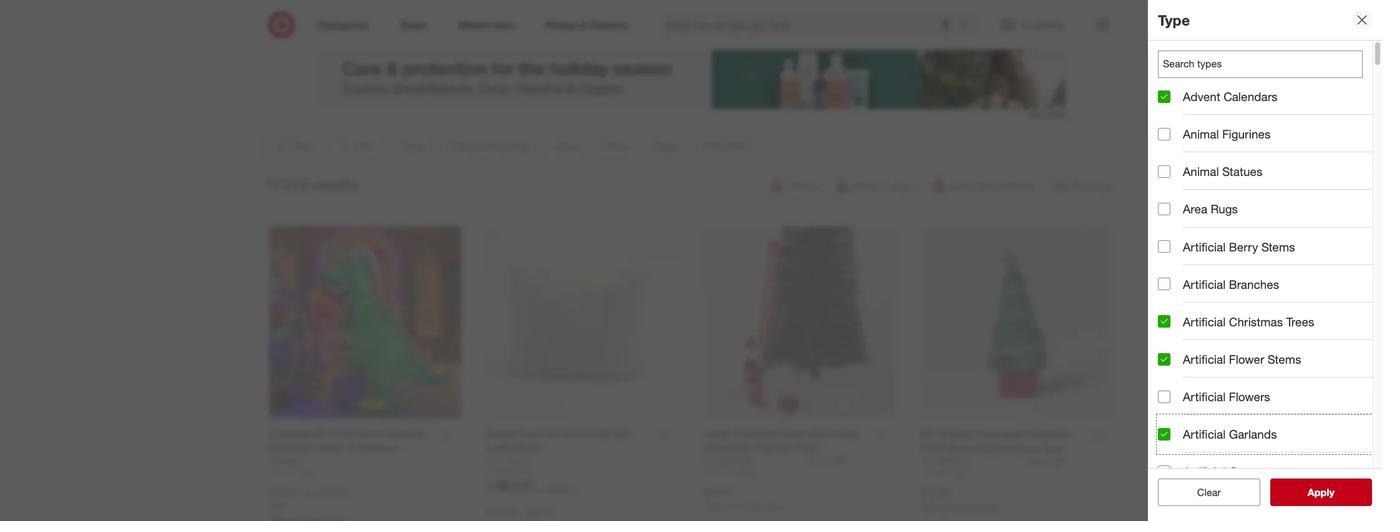 Task type: locate. For each thing, give the bounding box(es) containing it.
reg
[[301, 487, 314, 498]]

artificial right artificial flower stems checkbox
[[1184, 352, 1226, 367]]

63
[[308, 468, 316, 477]]

animal
[[1184, 127, 1220, 141], [1184, 164, 1220, 179]]

online inside $30.00 when purchased online
[[980, 504, 1000, 513]]

purchased inside $30.00 when purchased online
[[942, 504, 978, 513]]

purchased
[[725, 503, 761, 512], [942, 504, 978, 513]]

animal right animal statues checkbox
[[1184, 164, 1220, 179]]

0 horizontal spatial online
[[763, 503, 783, 512]]

3 artificial from the top
[[1184, 315, 1226, 329]]

purchased down $30.00
[[942, 504, 978, 513]]

Advent Calendars checkbox
[[1159, 90, 1171, 103]]

artificial right "artificial flowers" checkbox
[[1184, 390, 1226, 404]]

stems
[[1262, 240, 1296, 254], [1268, 352, 1302, 367]]

artificial
[[1184, 240, 1226, 254], [1184, 277, 1226, 291], [1184, 315, 1226, 329], [1184, 352, 1226, 367], [1184, 390, 1226, 404], [1184, 427, 1226, 442], [1184, 465, 1226, 479]]

purchased inside $65.00 when purchased online
[[725, 503, 761, 512]]

online down 262 link
[[763, 503, 783, 512]]

figurines
[[1223, 127, 1271, 141]]

52 link
[[486, 467, 679, 478]]

1 horizontal spatial purchased
[[942, 504, 978, 513]]

artificial berry stems
[[1184, 240, 1296, 254]]

clear
[[1198, 487, 1221, 499]]

$84.40
[[526, 506, 556, 519]]

7 artificial from the top
[[1184, 465, 1226, 479]]

artificial garlands
[[1184, 427, 1278, 442]]

statues
[[1223, 164, 1263, 179]]

none text field inside type dialog
[[1159, 51, 1363, 78]]

artificial flower stems
[[1184, 352, 1302, 367]]

artificial right artificial christmas trees 'option'
[[1184, 315, 1226, 329]]

stems for artificial flower stems
[[1268, 352, 1302, 367]]

berry
[[1230, 240, 1259, 254]]

when inside $30.00 when purchased online
[[921, 504, 940, 513]]

$65.00 when purchased online
[[704, 486, 783, 512]]

online for $65.00
[[763, 503, 783, 512]]

grasses
[[1230, 465, 1273, 479]]

calendars
[[1224, 89, 1278, 104]]

when down $30.00
[[921, 504, 940, 513]]

online down 6 link
[[980, 504, 1000, 513]]

online
[[763, 503, 783, 512], [980, 504, 1000, 513]]

online for $30.00
[[980, 504, 1000, 513]]

purchased for $30.00
[[942, 504, 978, 513]]

2 animal from the top
[[1184, 164, 1220, 179]]

animal figurines
[[1184, 127, 1271, 141]]

when down $65.00 at bottom
[[704, 503, 723, 512]]

1 vertical spatial stems
[[1268, 352, 1302, 367]]

artificial right artificial branches option
[[1184, 277, 1226, 291]]

1 horizontal spatial when
[[921, 504, 940, 513]]

stems right the flower on the bottom
[[1268, 352, 1302, 367]]

advertisement region
[[317, 47, 1066, 109]]

when inside $65.00 when purchased online
[[704, 503, 723, 512]]

online inside $65.00 when purchased online
[[763, 503, 783, 512]]

6
[[960, 469, 964, 478]]

0 horizontal spatial when
[[704, 503, 723, 512]]

artificial right artificial garlands checkbox
[[1184, 427, 1226, 442]]

1 animal from the top
[[1184, 127, 1220, 141]]

0 vertical spatial animal
[[1184, 127, 1220, 141]]

apply
[[1308, 487, 1335, 499]]

1 vertical spatial animal
[[1184, 164, 1220, 179]]

63 link
[[269, 467, 461, 478]]

flowers
[[1230, 390, 1271, 404]]

sponsored
[[1029, 110, 1066, 119]]

5 artificial from the top
[[1184, 390, 1226, 404]]

$55.99 reg $159.99 sale
[[269, 486, 348, 511]]

animal right animal figurines checkbox on the top right of the page
[[1184, 127, 1220, 141]]

Animal Statues checkbox
[[1159, 165, 1171, 178]]

search button
[[955, 11, 985, 41]]

artificial for artificial grasses
[[1184, 465, 1226, 479]]

6 link
[[921, 468, 1114, 479]]

0 vertical spatial stems
[[1262, 240, 1296, 254]]

None text field
[[1159, 51, 1363, 78]]

branches
[[1230, 277, 1280, 291]]

1 horizontal spatial online
[[980, 504, 1000, 513]]

Artificial Flower Stems checkbox
[[1159, 353, 1171, 366]]

2 artificial from the top
[[1184, 277, 1226, 291]]

Artificial Berry Stems checkbox
[[1159, 241, 1171, 253]]

artificial branches
[[1184, 277, 1280, 291]]

4 artificial from the top
[[1184, 352, 1226, 367]]

6 artificial from the top
[[1184, 427, 1226, 442]]

artificial down area rugs
[[1184, 240, 1226, 254]]

results
[[312, 176, 359, 193]]

artificial up clear in the bottom right of the page
[[1184, 465, 1226, 479]]

garlands
[[1230, 427, 1278, 442]]

Artificial Branches checkbox
[[1159, 278, 1171, 291]]

17,915
[[264, 176, 308, 193]]

1 artificial from the top
[[1184, 240, 1226, 254]]

stems right berry
[[1262, 240, 1296, 254]]

when
[[704, 503, 723, 512], [921, 504, 940, 513]]

Artificial Garlands checkbox
[[1159, 428, 1171, 441]]

purchased down $65.00 at bottom
[[725, 503, 761, 512]]

$65.00
[[704, 486, 734, 499]]

Artificial Flowers checkbox
[[1159, 391, 1171, 403]]

0 horizontal spatial purchased
[[725, 503, 761, 512]]

apply button
[[1271, 479, 1373, 507]]

artificial grasses
[[1184, 465, 1273, 479]]



Task type: vqa. For each thing, say whether or not it's contained in the screenshot.
Mastercard®
no



Task type: describe. For each thing, give the bounding box(es) containing it.
$30.00
[[921, 487, 951, 499]]

search
[[955, 20, 985, 32]]

artificial christmas trees
[[1184, 315, 1315, 329]]

$159.99
[[316, 487, 348, 498]]

type
[[1159, 11, 1191, 28]]

17,915 results
[[264, 176, 359, 193]]

52
[[525, 468, 533, 477]]

$55.99
[[269, 486, 299, 499]]

flower
[[1230, 352, 1265, 367]]

sale
[[269, 501, 286, 511]]

animal for animal figurines
[[1184, 127, 1220, 141]]

artificial for artificial branches
[[1184, 277, 1226, 291]]

artificial for artificial flowers
[[1184, 390, 1226, 404]]

rugs
[[1211, 202, 1239, 216]]

type dialog
[[1149, 0, 1383, 522]]

artificial for artificial garlands
[[1184, 427, 1226, 442]]

artificial for artificial flower stems
[[1184, 352, 1226, 367]]

christmas
[[1230, 315, 1284, 329]]

$30.00 when purchased online
[[921, 487, 1000, 513]]

-
[[519, 506, 523, 519]]

area
[[1184, 202, 1208, 216]]

Animal Figurines checkbox
[[1159, 128, 1171, 140]]

stems for artificial berry stems
[[1262, 240, 1296, 254]]

clear button
[[1159, 479, 1261, 507]]

Artificial Grasses checkbox
[[1159, 466, 1171, 478]]

Artificial Christmas Trees checkbox
[[1159, 316, 1171, 328]]

trees
[[1287, 315, 1315, 329]]

animal statues
[[1184, 164, 1263, 179]]

262
[[742, 468, 755, 477]]

animal for animal statues
[[1184, 164, 1220, 179]]

advent
[[1184, 89, 1221, 104]]

advent calendars
[[1184, 89, 1278, 104]]

What can we help you find? suggestions appear below search field
[[660, 11, 964, 39]]

$43.49
[[486, 506, 516, 519]]

when for $30.00
[[921, 504, 940, 513]]

area rugs
[[1184, 202, 1239, 216]]

262 link
[[704, 467, 896, 478]]

Area Rugs checkbox
[[1159, 203, 1171, 215]]

purchased for $65.00
[[725, 503, 761, 512]]

artificial for artificial christmas trees
[[1184, 315, 1226, 329]]

when for $65.00
[[704, 503, 723, 512]]

$43.49 - $84.40
[[486, 506, 556, 519]]

artificial for artificial berry stems
[[1184, 240, 1226, 254]]

artificial flowers
[[1184, 390, 1271, 404]]



